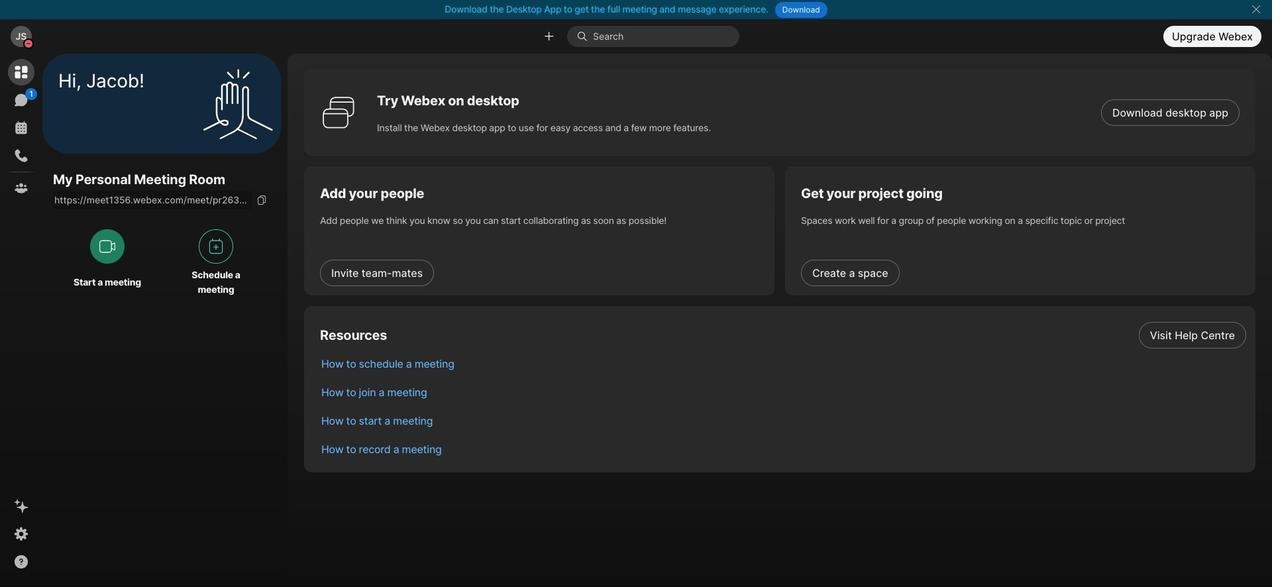 Task type: locate. For each thing, give the bounding box(es) containing it.
cancel_16 image
[[1252, 4, 1262, 15]]

list item
[[311, 321, 1256, 349], [311, 349, 1256, 378], [311, 378, 1256, 406], [311, 406, 1256, 435], [311, 435, 1256, 463]]

navigation
[[0, 54, 42, 587]]

None text field
[[53, 191, 252, 210]]

two hands high-fiving image
[[198, 64, 278, 144]]



Task type: describe. For each thing, give the bounding box(es) containing it.
webex tab list
[[8, 59, 37, 202]]

4 list item from the top
[[311, 406, 1256, 435]]

1 list item from the top
[[311, 321, 1256, 349]]

2 list item from the top
[[311, 349, 1256, 378]]

5 list item from the top
[[311, 435, 1256, 463]]

3 list item from the top
[[311, 378, 1256, 406]]



Task type: vqa. For each thing, say whether or not it's contained in the screenshot.
navigation
yes



